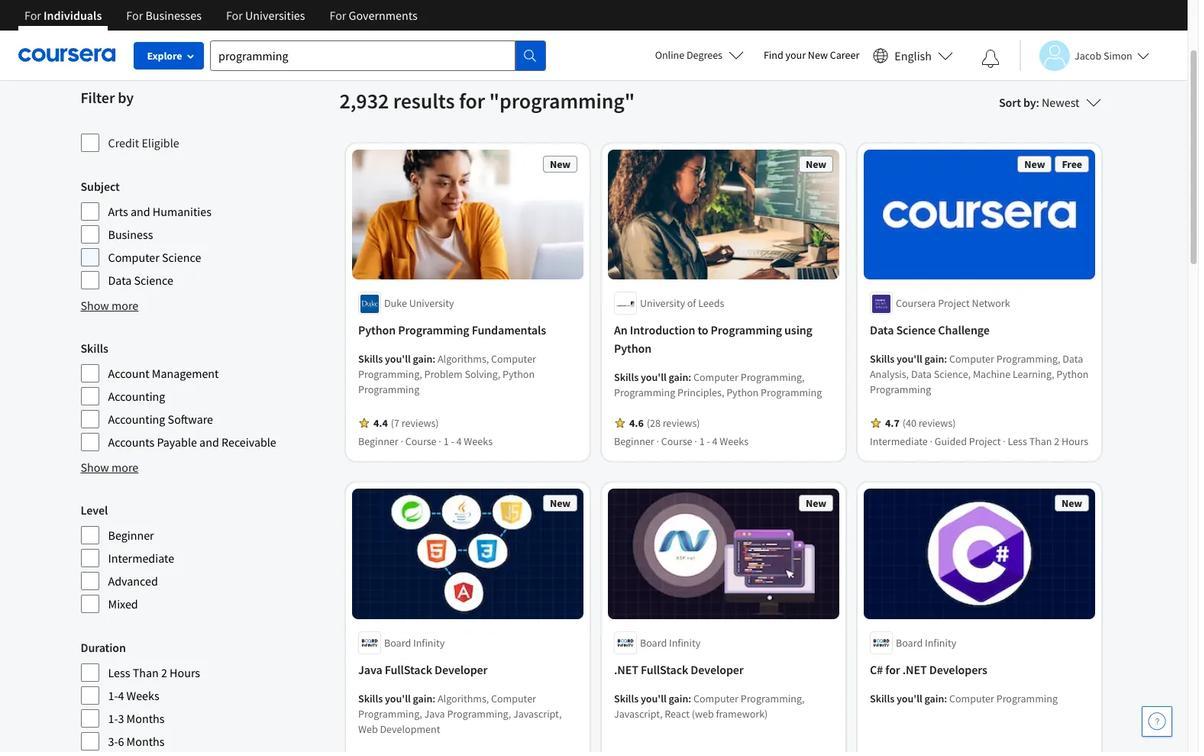 Task type: describe. For each thing, give the bounding box(es) containing it.
4 for fundamentals
[[456, 435, 461, 449]]

2 university from the left
[[640, 297, 685, 310]]

accounting for accounting
[[108, 389, 165, 404]]

.net fullstack developer
[[614, 662, 743, 677]]

"programming"
[[489, 87, 635, 115]]

account
[[108, 366, 149, 381]]

skills you'll gain : for .net
[[614, 692, 693, 706]]

receivable
[[222, 435, 276, 450]]

online
[[655, 48, 685, 62]]

for individuals
[[24, 8, 102, 23]]

for businesses
[[126, 8, 202, 23]]

sort by : newest
[[999, 95, 1080, 110]]

gain down c# for .net developers
[[924, 692, 944, 706]]

mixed
[[108, 597, 138, 612]]

computer inside 'algorithms, computer programming, java programming, javascript, web development'
[[491, 692, 536, 706]]

fundamentals
[[471, 323, 546, 338]]

show more button for accounts
[[81, 458, 138, 477]]

(web
[[691, 707, 713, 721]]

computer programming, javascript, react (web framework)
[[614, 692, 804, 721]]

(7
[[390, 417, 399, 430]]

jacob simon
[[1075, 49, 1133, 62]]

react
[[664, 707, 689, 721]]

3-
[[108, 734, 118, 749]]

3-6 months
[[108, 734, 165, 749]]

4.7 (40 reviews)
[[885, 417, 956, 430]]

computer inside subject group
[[108, 250, 160, 265]]

guided
[[934, 435, 967, 449]]

skills group
[[81, 339, 330, 452]]

fullstack for java
[[384, 662, 432, 677]]

banner navigation
[[12, 0, 430, 42]]

python programming fundamentals link
[[358, 321, 577, 339]]

more for data
[[112, 298, 138, 313]]

(40
[[902, 417, 916, 430]]

less than 2 hours
[[108, 665, 200, 681]]

python programming fundamentals
[[358, 323, 546, 338]]

duke
[[384, 297, 407, 310]]

principles,
[[677, 386, 724, 400]]

results
[[393, 87, 455, 115]]

2 inside duration group
[[161, 665, 167, 681]]

0 vertical spatial less
[[1007, 435, 1027, 449]]

show more for accounts payable and receivable
[[81, 460, 138, 475]]

1 vertical spatial project
[[969, 435, 1001, 449]]

python inside computer programming, programming principles, python programming
[[726, 386, 758, 400]]

reviews) for science
[[918, 417, 956, 430]]

intermediate for intermediate · guided project · less than 2 hours
[[870, 435, 927, 449]]

new inside "link"
[[808, 48, 828, 62]]

1-4 weeks
[[108, 688, 159, 703]]

python down "duke"
[[358, 323, 395, 338]]

beginner · course · 1 - 4 weeks for programming
[[358, 435, 492, 449]]

you'll down c# for .net developers
[[896, 692, 922, 706]]

leeds
[[698, 297, 724, 310]]

python inside algorithms, computer programming, problem solving, python programming
[[502, 368, 534, 381]]

reviews) for introduction
[[662, 417, 700, 430]]

developer for .net fullstack developer
[[690, 662, 743, 677]]

beginner · course · 1 - 4 weeks for introduction
[[614, 435, 748, 449]]

programming, inside computer programming, programming principles, python programming
[[740, 371, 804, 385]]

2 .net from the left
[[902, 662, 927, 677]]

1 for programming
[[443, 435, 448, 449]]

jacob simon button
[[1020, 40, 1149, 71]]

c#
[[870, 662, 883, 677]]

show for data
[[81, 298, 109, 313]]

english button
[[867, 31, 959, 80]]

1 for introduction
[[699, 435, 704, 449]]

data science
[[108, 273, 173, 288]]

humanities
[[153, 204, 212, 219]]

fullstack for .net
[[640, 662, 688, 677]]

programming inside computer programming, data analysis, data science, machine learning, python programming
[[870, 383, 931, 397]]

accounting software
[[108, 412, 213, 427]]

learning,
[[1012, 368, 1054, 381]]

duke university
[[384, 297, 454, 310]]

management
[[152, 366, 219, 381]]

programming down c# for .net developers link
[[996, 692, 1057, 706]]

What do you want to learn? text field
[[210, 40, 516, 71]]

3 · from the left
[[656, 435, 659, 449]]

1 .net from the left
[[614, 662, 638, 677]]

programming up 4.6
[[614, 386, 675, 400]]

your
[[786, 48, 806, 62]]

businesses
[[145, 8, 202, 23]]

an
[[614, 323, 627, 338]]

you'll for an
[[640, 371, 666, 385]]

board for c#
[[896, 636, 922, 650]]

6
[[118, 734, 124, 749]]

english
[[895, 48, 932, 63]]

.net fullstack developer link
[[614, 661, 833, 679]]

account management
[[108, 366, 219, 381]]

and inside "skills" group
[[199, 435, 219, 450]]

beginner for an introduction to programming using python
[[614, 435, 654, 449]]

: for data science challenge
[[944, 352, 947, 366]]

show more for data science
[[81, 298, 138, 313]]

accounting for accounting software
[[108, 412, 165, 427]]

machine
[[973, 368, 1010, 381]]

new for c# for .net developers
[[1061, 497, 1082, 511]]

science,
[[934, 368, 970, 381]]

solving,
[[464, 368, 500, 381]]

weeks inside duration group
[[126, 688, 159, 703]]

javascript, inside 'algorithms, computer programming, java programming, javascript, web development'
[[513, 707, 561, 721]]

4.4
[[373, 417, 387, 430]]

1 horizontal spatial for
[[885, 662, 900, 677]]

skills you'll gain : for python
[[358, 352, 437, 366]]

introduction
[[630, 323, 695, 338]]

course for programming
[[405, 435, 436, 449]]

4.6
[[629, 417, 643, 430]]

months for 3-6 months
[[126, 734, 165, 749]]

(28
[[646, 417, 660, 430]]

- for fundamentals
[[451, 435, 454, 449]]

0 vertical spatial project
[[938, 297, 970, 310]]

intermediate for intermediate
[[108, 551, 174, 566]]

java fullstack developer link
[[358, 661, 577, 679]]

4.6 (28 reviews)
[[629, 417, 700, 430]]

data science challenge link
[[870, 321, 1089, 339]]

beginner inside level group
[[108, 528, 154, 543]]

level
[[81, 503, 108, 518]]

subject
[[81, 179, 120, 194]]

weeks for to
[[719, 435, 748, 449]]

: for an introduction to programming using python
[[688, 371, 691, 385]]

by for filter
[[118, 88, 134, 107]]

skills you'll gain : for an
[[614, 371, 693, 385]]

programming inside algorithms, computer programming, problem solving, python programming
[[358, 383, 419, 397]]

2 · from the left
[[438, 435, 441, 449]]

programming, inside algorithms, computer programming, problem solving, python programming
[[358, 368, 422, 381]]

filter
[[81, 88, 115, 107]]

find your new career link
[[756, 46, 867, 65]]

programming down duke university
[[398, 323, 469, 338]]

you'll for java
[[385, 692, 410, 706]]

skills for python programming fundamentals
[[358, 352, 382, 366]]

you'll for python
[[385, 352, 410, 366]]

- for to
[[706, 435, 710, 449]]

computer science
[[108, 250, 201, 265]]

developer for java fullstack developer
[[434, 662, 487, 677]]

new for java fullstack developer
[[550, 497, 570, 511]]

an introduction to programming using python link
[[614, 321, 833, 358]]

university of leeds
[[640, 297, 724, 310]]

web
[[358, 722, 377, 736]]

: left newest
[[1036, 95, 1039, 110]]

of
[[687, 297, 696, 310]]

skills inside group
[[81, 341, 108, 356]]

computer inside computer programming, data analysis, data science, machine learning, python programming
[[949, 352, 994, 366]]

c# for .net developers
[[870, 662, 987, 677]]

show for accounts
[[81, 460, 109, 475]]

0 vertical spatial 2
[[1054, 435, 1059, 449]]

hours inside duration group
[[170, 665, 200, 681]]



Task type: locate. For each thing, give the bounding box(es) containing it.
2 - from the left
[[706, 435, 710, 449]]

for for businesses
[[126, 8, 143, 23]]

show notifications image
[[982, 50, 1000, 68]]

duration
[[81, 640, 126, 655]]

0 vertical spatial java
[[358, 662, 382, 677]]

gain for .net
[[668, 692, 688, 706]]

java up development
[[424, 707, 445, 721]]

jacob
[[1075, 49, 1102, 62]]

2 accounting from the top
[[108, 412, 165, 427]]

1 algorithms, from the top
[[437, 352, 489, 366]]

javascript, inside 'computer programming, javascript, react (web framework)'
[[614, 707, 662, 721]]

science for computer science
[[162, 250, 201, 265]]

project right the guided
[[969, 435, 1001, 449]]

1 vertical spatial than
[[133, 665, 159, 681]]

skills down .net fullstack developer on the bottom of the page
[[614, 692, 638, 706]]

1 horizontal spatial beginner · course · 1 - 4 weeks
[[614, 435, 748, 449]]

1 reviews) from the left
[[401, 417, 438, 430]]

arts
[[108, 204, 128, 219]]

0 vertical spatial accounting
[[108, 389, 165, 404]]

2 horizontal spatial beginner
[[614, 435, 654, 449]]

0 horizontal spatial for
[[459, 87, 485, 115]]

project up challenge
[[938, 297, 970, 310]]

2 horizontal spatial 4
[[712, 435, 717, 449]]

infinity for .net
[[669, 636, 700, 650]]

: up "principles,"
[[688, 371, 691, 385]]

1 horizontal spatial -
[[706, 435, 710, 449]]

science for data science challenge
[[896, 323, 935, 338]]

0 horizontal spatial developer
[[434, 662, 487, 677]]

and
[[131, 204, 150, 219], [199, 435, 219, 450]]

1 fullstack from the left
[[384, 662, 432, 677]]

skills you'll gain : for data
[[870, 352, 949, 366]]

0 vertical spatial for
[[459, 87, 485, 115]]

2 more from the top
[[112, 460, 138, 475]]

computer programming, programming principles, python programming
[[614, 371, 822, 400]]

0 vertical spatial months
[[126, 711, 165, 726]]

1 horizontal spatial board
[[640, 636, 667, 650]]

1 horizontal spatial 4
[[456, 435, 461, 449]]

infinity up c# for .net developers
[[925, 636, 956, 650]]

development
[[380, 722, 440, 736]]

computer programming, data analysis, data science, machine learning, python programming
[[870, 352, 1088, 397]]

2 horizontal spatial infinity
[[925, 636, 956, 650]]

1
[[443, 435, 448, 449], [699, 435, 704, 449]]

more for accounts
[[112, 460, 138, 475]]

less right the guided
[[1007, 435, 1027, 449]]

1 months from the top
[[126, 711, 165, 726]]

algorithms, for fundamentals
[[437, 352, 489, 366]]

1 horizontal spatial course
[[661, 435, 692, 449]]

1-
[[108, 688, 118, 703], [108, 711, 118, 726]]

0 vertical spatial science
[[162, 250, 201, 265]]

1 board infinity from the left
[[384, 636, 444, 650]]

weeks up 1-3 months
[[126, 688, 159, 703]]

programming, up development
[[358, 707, 422, 721]]

1 horizontal spatial board infinity
[[640, 636, 700, 650]]

board up c# for .net developers
[[896, 636, 922, 650]]

arts and humanities
[[108, 204, 212, 219]]

you'll up (28
[[640, 371, 666, 385]]

filter by
[[81, 88, 134, 107]]

payable
[[157, 435, 197, 450]]

skills you'll gain : up react on the bottom of page
[[614, 692, 693, 706]]

1 horizontal spatial developer
[[690, 662, 743, 677]]

fullstack inside "link"
[[384, 662, 432, 677]]

2 javascript, from the left
[[614, 707, 662, 721]]

skills you'll gain : computer programming
[[870, 692, 1057, 706]]

:
[[1036, 95, 1039, 110], [432, 352, 435, 366], [944, 352, 947, 366], [688, 371, 691, 385], [432, 692, 435, 706], [688, 692, 691, 706], [944, 692, 947, 706]]

gain for python
[[413, 352, 432, 366]]

0 vertical spatial show
[[81, 298, 109, 313]]

1 vertical spatial 1-
[[108, 711, 118, 726]]

1 javascript, from the left
[[513, 707, 561, 721]]

algorithms, down java fullstack developer "link" at bottom left
[[437, 692, 489, 706]]

1- up 3
[[108, 688, 118, 703]]

2 show more button from the top
[[81, 458, 138, 477]]

0 horizontal spatial 2
[[161, 665, 167, 681]]

2 show more from the top
[[81, 460, 138, 475]]

2,932
[[340, 87, 389, 115]]

2 beginner · course · 1 - 4 weeks from the left
[[614, 435, 748, 449]]

python right learning, on the right of the page
[[1056, 368, 1088, 381]]

science down computer science at top left
[[134, 273, 173, 288]]

you'll
[[385, 352, 410, 366], [896, 352, 922, 366], [640, 371, 666, 385], [385, 692, 410, 706], [640, 692, 666, 706], [896, 692, 922, 706]]

1 horizontal spatial 2
[[1054, 435, 1059, 449]]

find your new career
[[764, 48, 860, 62]]

by right filter on the left top of page
[[118, 88, 134, 107]]

new for an introduction to programming using python
[[805, 157, 826, 171]]

0 vertical spatial and
[[131, 204, 150, 219]]

course for introduction
[[661, 435, 692, 449]]

computer inside algorithms, computer programming, problem solving, python programming
[[491, 352, 536, 366]]

2 infinity from the left
[[669, 636, 700, 650]]

2 horizontal spatial weeks
[[719, 435, 748, 449]]

skills you'll gain : up (28
[[614, 371, 693, 385]]

framework)
[[716, 707, 768, 721]]

infinity for c#
[[925, 636, 956, 650]]

1 for from the left
[[24, 8, 41, 23]]

new
[[808, 48, 828, 62], [550, 157, 570, 171], [805, 157, 826, 171], [1024, 157, 1045, 171], [550, 497, 570, 511], [805, 497, 826, 511], [1061, 497, 1082, 511]]

1 vertical spatial 2
[[161, 665, 167, 681]]

1 beginner · course · 1 - 4 weeks from the left
[[358, 435, 492, 449]]

board for java
[[384, 636, 411, 650]]

: for python programming fundamentals
[[432, 352, 435, 366]]

1 down 4.6 (28 reviews)
[[699, 435, 704, 449]]

algorithms, computer programming, java programming, javascript, web development
[[358, 692, 561, 736]]

more
[[112, 298, 138, 313], [112, 460, 138, 475]]

skills you'll gain : up the analysis, on the right of the page
[[870, 352, 949, 366]]

1 show more from the top
[[81, 298, 138, 313]]

intermediate down 4.7
[[870, 435, 927, 449]]

0 horizontal spatial by
[[118, 88, 134, 107]]

3 reviews) from the left
[[918, 417, 956, 430]]

4 · from the left
[[694, 435, 697, 449]]

months
[[126, 711, 165, 726], [126, 734, 165, 749]]

2 reviews) from the left
[[662, 417, 700, 430]]

: for java fullstack developer
[[432, 692, 435, 706]]

individuals
[[44, 8, 102, 23]]

skills for java fullstack developer
[[358, 692, 382, 706]]

help center image
[[1148, 713, 1166, 731]]

show up level
[[81, 460, 109, 475]]

algorithms, computer programming, problem solving, python programming
[[358, 352, 536, 397]]

1 - from the left
[[451, 435, 454, 449]]

2 developer from the left
[[690, 662, 743, 677]]

challenge
[[938, 323, 989, 338]]

gain up problem on the left of the page
[[413, 352, 432, 366]]

programming down 'using'
[[760, 386, 822, 400]]

algorithms, inside 'algorithms, computer programming, java programming, javascript, web development'
[[437, 692, 489, 706]]

0 horizontal spatial infinity
[[413, 636, 444, 650]]

1-3 months
[[108, 711, 165, 726]]

board infinity for java
[[384, 636, 444, 650]]

1 vertical spatial show more
[[81, 460, 138, 475]]

2 1- from the top
[[108, 711, 118, 726]]

accounts
[[108, 435, 154, 450]]

: down "developers"
[[944, 692, 947, 706]]

and right arts
[[131, 204, 150, 219]]

1 1 from the left
[[443, 435, 448, 449]]

for right results
[[459, 87, 485, 115]]

accounting up accounts
[[108, 412, 165, 427]]

than inside duration group
[[133, 665, 159, 681]]

board up the java fullstack developer
[[384, 636, 411, 650]]

new for data science challenge
[[1024, 157, 1045, 171]]

science for data science
[[134, 273, 173, 288]]

science down coursera
[[896, 323, 935, 338]]

- down "principles,"
[[706, 435, 710, 449]]

python right "principles,"
[[726, 386, 758, 400]]

weeks down computer programming, programming principles, python programming
[[719, 435, 748, 449]]

1 horizontal spatial javascript,
[[614, 707, 662, 721]]

0 vertical spatial algorithms,
[[437, 352, 489, 366]]

less
[[1007, 435, 1027, 449], [108, 665, 130, 681]]

3 infinity from the left
[[925, 636, 956, 650]]

weeks for fundamentals
[[463, 435, 492, 449]]

2 board from the left
[[640, 636, 667, 650]]

reviews) for programming
[[401, 417, 438, 430]]

2 horizontal spatial board infinity
[[896, 636, 956, 650]]

4 inside duration group
[[118, 688, 124, 703]]

free
[[1062, 157, 1082, 171]]

skills for .net fullstack developer
[[614, 692, 638, 706]]

computer inside computer programming, programming principles, python programming
[[693, 371, 738, 385]]

0 horizontal spatial javascript,
[[513, 707, 561, 721]]

programming, down java fullstack developer "link" at bottom left
[[447, 707, 511, 721]]

1 vertical spatial show more button
[[81, 458, 138, 477]]

1 horizontal spatial .net
[[902, 662, 927, 677]]

board for .net
[[640, 636, 667, 650]]

degrees
[[687, 48, 723, 62]]

sort
[[999, 95, 1021, 110]]

problem
[[424, 368, 462, 381]]

0 horizontal spatial beginner
[[108, 528, 154, 543]]

explore button
[[134, 42, 204, 70]]

2 1 from the left
[[699, 435, 704, 449]]

board
[[384, 636, 411, 650], [640, 636, 667, 650], [896, 636, 922, 650]]

developer up 'computer programming, javascript, react (web framework)'
[[690, 662, 743, 677]]

intermediate up the 'advanced' on the bottom left of page
[[108, 551, 174, 566]]

python inside computer programming, data analysis, data science, machine learning, python programming
[[1056, 368, 1088, 381]]

1 vertical spatial for
[[885, 662, 900, 677]]

0 horizontal spatial board
[[384, 636, 411, 650]]

data science challenge
[[870, 323, 989, 338]]

1 horizontal spatial by
[[1023, 95, 1036, 110]]

infinity up the java fullstack developer
[[413, 636, 444, 650]]

1 vertical spatial show
[[81, 460, 109, 475]]

skills up 4.6
[[614, 371, 638, 385]]

programming, inside 'computer programming, javascript, react (web framework)'
[[740, 692, 804, 706]]

analysis,
[[870, 368, 909, 381]]

data inside subject group
[[108, 273, 132, 288]]

4 down "principles,"
[[712, 435, 717, 449]]

0 horizontal spatial weeks
[[126, 688, 159, 703]]

3 for from the left
[[226, 8, 243, 23]]

programming right to
[[710, 323, 782, 338]]

programming, inside computer programming, data analysis, data science, machine learning, python programming
[[996, 352, 1060, 366]]

3 board from the left
[[896, 636, 922, 650]]

4 for to
[[712, 435, 717, 449]]

software
[[168, 412, 213, 427]]

0 horizontal spatial 4
[[118, 688, 124, 703]]

1 vertical spatial accounting
[[108, 412, 165, 427]]

1 show from the top
[[81, 298, 109, 313]]

duration group
[[81, 639, 330, 752]]

data
[[108, 273, 132, 288], [870, 323, 894, 338], [1062, 352, 1083, 366], [911, 368, 931, 381]]

board up .net fullstack developer on the bottom of the page
[[640, 636, 667, 650]]

skills up the analysis, on the right of the page
[[870, 352, 894, 366]]

skills up 4.4
[[358, 352, 382, 366]]

for right c#
[[885, 662, 900, 677]]

1 course from the left
[[405, 435, 436, 449]]

developer up 'algorithms, computer programming, java programming, javascript, web development'
[[434, 662, 487, 677]]

1 horizontal spatial university
[[640, 297, 685, 310]]

skills up web
[[358, 692, 382, 706]]

find
[[764, 48, 783, 62]]

for
[[24, 8, 41, 23], [126, 8, 143, 23], [226, 8, 243, 23], [330, 8, 346, 23]]

skills you'll gain : for java
[[358, 692, 437, 706]]

0 horizontal spatial java
[[358, 662, 382, 677]]

java fullstack developer
[[358, 662, 487, 677]]

0 horizontal spatial reviews)
[[401, 417, 438, 430]]

less inside duration group
[[108, 665, 130, 681]]

skills for data science challenge
[[870, 352, 894, 366]]

1 horizontal spatial than
[[1029, 435, 1052, 449]]

board infinity up c# for .net developers
[[896, 636, 956, 650]]

0 vertical spatial more
[[112, 298, 138, 313]]

skills you'll gain : up problem on the left of the page
[[358, 352, 437, 366]]

1 horizontal spatial intermediate
[[870, 435, 927, 449]]

java inside "link"
[[358, 662, 382, 677]]

1 horizontal spatial less
[[1007, 435, 1027, 449]]

0 horizontal spatial intermediate
[[108, 551, 174, 566]]

course
[[405, 435, 436, 449], [661, 435, 692, 449]]

1 vertical spatial java
[[424, 707, 445, 721]]

1 horizontal spatial hours
[[1061, 435, 1088, 449]]

gain
[[413, 352, 432, 366], [924, 352, 944, 366], [668, 371, 688, 385], [413, 692, 432, 706], [668, 692, 688, 706], [924, 692, 944, 706]]

2 fullstack from the left
[[640, 662, 688, 677]]

2 board infinity from the left
[[640, 636, 700, 650]]

than up the 1-4 weeks
[[133, 665, 159, 681]]

programming down the analysis, on the right of the page
[[870, 383, 931, 397]]

show more down accounts
[[81, 460, 138, 475]]

1- for 4
[[108, 688, 118, 703]]

infinity up .net fullstack developer on the bottom of the page
[[669, 636, 700, 650]]

accounting down account
[[108, 389, 165, 404]]

java up web
[[358, 662, 382, 677]]

show more button down accounts
[[81, 458, 138, 477]]

you'll up the analysis, on the right of the page
[[896, 352, 922, 366]]

programming, up (7
[[358, 368, 422, 381]]

an introduction to programming using python
[[614, 323, 812, 356]]

1 horizontal spatial 1
[[699, 435, 704, 449]]

beginner · course · 1 - 4 weeks
[[358, 435, 492, 449], [614, 435, 748, 449]]

2 for from the left
[[126, 8, 143, 23]]

computer down fundamentals
[[491, 352, 536, 366]]

online degrees button
[[643, 38, 756, 72]]

newest
[[1042, 95, 1080, 110]]

1 vertical spatial months
[[126, 734, 165, 749]]

1 horizontal spatial reviews)
[[662, 417, 700, 430]]

science down humanities
[[162, 250, 201, 265]]

computer down c# for .net developers link
[[949, 692, 994, 706]]

python right solving, at the left of the page
[[502, 368, 534, 381]]

for universities
[[226, 8, 305, 23]]

2 months from the top
[[126, 734, 165, 749]]

0 horizontal spatial beginner · course · 1 - 4 weeks
[[358, 435, 492, 449]]

- down algorithms, computer programming, problem solving, python programming
[[451, 435, 454, 449]]

4
[[456, 435, 461, 449], [712, 435, 717, 449], [118, 688, 124, 703]]

developer
[[434, 662, 487, 677], [690, 662, 743, 677]]

show more button for data
[[81, 296, 138, 315]]

2 vertical spatial science
[[896, 323, 935, 338]]

javascript,
[[513, 707, 561, 721], [614, 707, 662, 721]]

0 horizontal spatial hours
[[170, 665, 200, 681]]

2,932 results for "programming"
[[340, 87, 635, 115]]

1 vertical spatial algorithms,
[[437, 692, 489, 706]]

: up problem on the left of the page
[[432, 352, 435, 366]]

show
[[81, 298, 109, 313], [81, 460, 109, 475]]

computer
[[108, 250, 160, 265], [491, 352, 536, 366], [949, 352, 994, 366], [693, 371, 738, 385], [491, 692, 536, 706], [693, 692, 738, 706], [949, 692, 994, 706]]

skills down c#
[[870, 692, 894, 706]]

to
[[697, 323, 708, 338]]

1 horizontal spatial and
[[199, 435, 219, 450]]

gain up react on the bottom of page
[[668, 692, 688, 706]]

0 horizontal spatial -
[[451, 435, 454, 449]]

board infinity up .net fullstack developer on the bottom of the page
[[640, 636, 700, 650]]

0 vertical spatial hours
[[1061, 435, 1088, 449]]

0 horizontal spatial course
[[405, 435, 436, 449]]

2 horizontal spatial reviews)
[[918, 417, 956, 430]]

1 show more button from the top
[[81, 296, 138, 315]]

computer up (web
[[693, 692, 738, 706]]

1 vertical spatial more
[[112, 460, 138, 475]]

for for individuals
[[24, 8, 41, 23]]

new for .net fullstack developer
[[805, 497, 826, 511]]

coursera project network
[[896, 297, 1010, 310]]

you'll up react on the bottom of page
[[640, 692, 666, 706]]

new for python programming fundamentals
[[550, 157, 570, 171]]

programming inside an introduction to programming using python
[[710, 323, 782, 338]]

0 vertical spatial 1-
[[108, 688, 118, 703]]

gain for data
[[924, 352, 944, 366]]

reviews) up the guided
[[918, 417, 956, 430]]

python inside an introduction to programming using python
[[614, 341, 651, 356]]

programming, up learning, on the right of the page
[[996, 352, 1060, 366]]

2 algorithms, from the top
[[437, 692, 489, 706]]

fullstack up development
[[384, 662, 432, 677]]

using
[[784, 323, 812, 338]]

4 for from the left
[[330, 8, 346, 23]]

months for 1-3 months
[[126, 711, 165, 726]]

1 vertical spatial less
[[108, 665, 130, 681]]

2 show from the top
[[81, 460, 109, 475]]

1 infinity from the left
[[413, 636, 444, 650]]

0 horizontal spatial 1
[[443, 435, 448, 449]]

subject group
[[81, 177, 330, 290]]

0 horizontal spatial than
[[133, 665, 159, 681]]

months right 6
[[126, 734, 165, 749]]

infinity for java
[[413, 636, 444, 650]]

gain for java
[[413, 692, 432, 706]]

beginner up the 'advanced' on the bottom left of page
[[108, 528, 154, 543]]

university up 'introduction'
[[640, 297, 685, 310]]

beginner for python programming fundamentals
[[358, 435, 398, 449]]

: for .net fullstack developer
[[688, 692, 691, 706]]

1 1- from the top
[[108, 688, 118, 703]]

1 accounting from the top
[[108, 389, 165, 404]]

less up the 1-4 weeks
[[108, 665, 130, 681]]

and inside subject group
[[131, 204, 150, 219]]

show down data science
[[81, 298, 109, 313]]

you'll for .net
[[640, 692, 666, 706]]

eligible
[[142, 135, 179, 150]]

programming,
[[996, 352, 1060, 366], [358, 368, 422, 381], [740, 371, 804, 385], [740, 692, 804, 706], [358, 707, 422, 721], [447, 707, 511, 721]]

1 vertical spatial hours
[[170, 665, 200, 681]]

intermediate inside level group
[[108, 551, 174, 566]]

for left governments
[[330, 8, 346, 23]]

0 horizontal spatial less
[[108, 665, 130, 681]]

0 vertical spatial show more button
[[81, 296, 138, 315]]

developer inside "link"
[[434, 662, 487, 677]]

1 horizontal spatial infinity
[[669, 636, 700, 650]]

1 vertical spatial and
[[199, 435, 219, 450]]

for left individuals
[[24, 8, 41, 23]]

universities
[[245, 8, 305, 23]]

for for governments
[[330, 8, 346, 23]]

skills you'll gain : up development
[[358, 692, 437, 706]]

5 · from the left
[[930, 435, 932, 449]]

0 horizontal spatial and
[[131, 204, 150, 219]]

3 board infinity from the left
[[896, 636, 956, 650]]

gain up "principles,"
[[668, 371, 688, 385]]

1 horizontal spatial java
[[424, 707, 445, 721]]

1 more from the top
[[112, 298, 138, 313]]

data inside data science challenge link
[[870, 323, 894, 338]]

: up react on the bottom of page
[[688, 692, 691, 706]]

coursera
[[896, 297, 936, 310]]

2 course from the left
[[661, 435, 692, 449]]

simon
[[1104, 49, 1133, 62]]

advanced
[[108, 574, 158, 589]]

java inside 'algorithms, computer programming, java programming, javascript, web development'
[[424, 707, 445, 721]]

by for sort
[[1023, 95, 1036, 110]]

0 horizontal spatial university
[[409, 297, 454, 310]]

python down an
[[614, 341, 651, 356]]

gain for an
[[668, 371, 688, 385]]

6 · from the left
[[1003, 435, 1005, 449]]

0 horizontal spatial .net
[[614, 662, 638, 677]]

programming up (7
[[358, 383, 419, 397]]

gain down the java fullstack developer
[[413, 692, 432, 706]]

credit eligible
[[108, 135, 179, 150]]

intermediate · guided project · less than 2 hours
[[870, 435, 1088, 449]]

computer inside 'computer programming, javascript, react (web framework)'
[[693, 692, 738, 706]]

beginner · course · 1 - 4 weeks down 4.4 (7 reviews)
[[358, 435, 492, 449]]

intermediate
[[870, 435, 927, 449], [108, 551, 174, 566]]

computer down java fullstack developer "link" at bottom left
[[491, 692, 536, 706]]

None search field
[[210, 40, 546, 71]]

governments
[[349, 8, 418, 23]]

1 vertical spatial intermediate
[[108, 551, 174, 566]]

c# for .net developers link
[[870, 661, 1089, 679]]

1 · from the left
[[400, 435, 403, 449]]

0 vertical spatial than
[[1029, 435, 1052, 449]]

: down the java fullstack developer
[[432, 692, 435, 706]]

0 vertical spatial show more
[[81, 298, 138, 313]]

2 horizontal spatial board
[[896, 636, 922, 650]]

2 down learning, on the right of the page
[[1054, 435, 1059, 449]]

0 horizontal spatial board infinity
[[384, 636, 444, 650]]

computer down business
[[108, 250, 160, 265]]

board infinity for .net
[[640, 636, 700, 650]]

1 horizontal spatial weeks
[[463, 435, 492, 449]]

career
[[830, 48, 860, 62]]

1 horizontal spatial fullstack
[[640, 662, 688, 677]]

algorithms, for developer
[[437, 692, 489, 706]]

accounts payable and receivable
[[108, 435, 276, 450]]

1 horizontal spatial beginner
[[358, 435, 398, 449]]

0 vertical spatial intermediate
[[870, 435, 927, 449]]

level group
[[81, 501, 330, 614]]

beginner · course · 1 - 4 weeks down 4.6 (28 reviews)
[[614, 435, 748, 449]]

1 university from the left
[[409, 297, 454, 310]]

skills for an introduction to programming using python
[[614, 371, 638, 385]]

algorithms, inside algorithms, computer programming, problem solving, python programming
[[437, 352, 489, 366]]

and down 'software'
[[199, 435, 219, 450]]

-
[[451, 435, 454, 449], [706, 435, 710, 449]]

months right 3
[[126, 711, 165, 726]]

1 vertical spatial science
[[134, 273, 173, 288]]

0 horizontal spatial fullstack
[[384, 662, 432, 677]]

1- for 3
[[108, 711, 118, 726]]

1 developer from the left
[[434, 662, 487, 677]]

reviews) right (7
[[401, 417, 438, 430]]

1- up "3-"
[[108, 711, 118, 726]]

board infinity for c#
[[896, 636, 956, 650]]

you'll for data
[[896, 352, 922, 366]]

1 board from the left
[[384, 636, 411, 650]]

for for universities
[[226, 8, 243, 23]]

show more down data science
[[81, 298, 138, 313]]

: up science,
[[944, 352, 947, 366]]

3
[[118, 711, 124, 726]]

4.4 (7 reviews)
[[373, 417, 438, 430]]

coursera image
[[18, 43, 115, 67]]



Task type: vqa. For each thing, say whether or not it's contained in the screenshot.
the Master corresponding to Master of Science in Data Analytics Engineering
no



